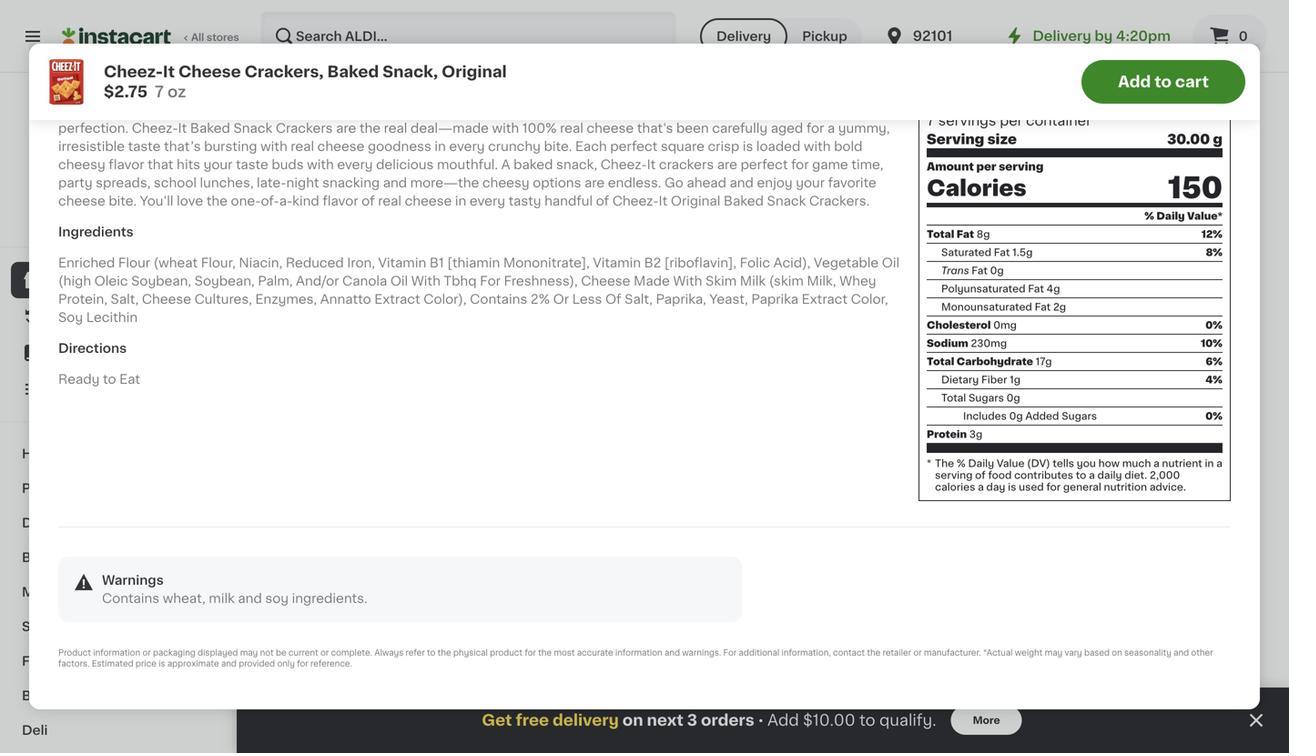 Task type: locate. For each thing, give the bounding box(es) containing it.
is inside make snack time more fun with cheez-it original baked snack crackers, bite-size cheese crackers that are baked to crispy perfection. cheez-it baked snack crackers are the real deal—made with 100% real cheese that's been carefully aged for a yummy, irresistible taste that's bursting with real cheese goodness in every crunchy bite. each perfect square crisp is loaded with bold cheesy flavor that hits your taste buds with every delicious mouthful. a baked snack, cheez-it crackers are perfect for game time, party spreads, school lunches, late-night snacking and more—the cheesy options are endless. go ahead and enjoy your favorite cheese bite. you'll love the one-of-a-kind flavor of real cheese in every tasty handful of cheez-it original baked snack crackers.
[[743, 140, 753, 153]]

item carousel region
[[273, 73, 1253, 422], [273, 437, 1253, 754]]

add inside treatment tracker modal dialog
[[768, 713, 799, 729]]

serving down servings per container
[[999, 161, 1044, 172]]

2 2 from the left
[[449, 299, 462, 318]]

of
[[605, 293, 622, 306]]

all
[[1077, 84, 1092, 97], [1078, 449, 1093, 461]]

2 left '75'
[[449, 299, 462, 318]]

enjoy
[[757, 177, 793, 189]]

oil up color,
[[882, 257, 900, 270]]

3 right next
[[687, 713, 697, 729]]

0 horizontal spatial 1
[[273, 705, 277, 715]]

sugars right the added
[[1062, 412, 1097, 422]]

2 vertical spatial total
[[941, 394, 966, 404]]

friendly down physical
[[439, 687, 490, 700]]

with down b1
[[411, 275, 441, 288]]

daily up 'food' on the bottom right of page
[[968, 459, 994, 469]]

0 horizontal spatial bite.
[[109, 195, 137, 208]]

frozen link
[[11, 645, 221, 679]]

0 horizontal spatial 100%
[[47, 221, 74, 231]]

0 horizontal spatial original
[[318, 104, 368, 117]]

2 friendly farms whole milk from the left
[[1102, 687, 1239, 718]]

2 vertical spatial every
[[470, 195, 505, 208]]

oil right 'canola'
[[390, 275, 408, 288]]

real up each
[[560, 122, 584, 135]]

original inside cheez-it cheese crackers, baked snack, original $2.75 7 oz
[[442, 64, 507, 80]]

& right meat
[[59, 586, 69, 599]]

milk,
[[807, 275, 836, 288]]

1 horizontal spatial vitamin
[[593, 257, 641, 270]]

1 horizontal spatial holiday
[[856, 687, 905, 700]]

1 soybean, from the left
[[131, 275, 191, 288]]

vitamin up gluten-
[[593, 257, 641, 270]]

1 item carousel region from the top
[[273, 73, 1253, 422]]

1 all from the top
[[1077, 84, 1092, 97]]

2 horizontal spatial farms
[[1157, 687, 1196, 700]]

0 horizontal spatial information
[[93, 650, 140, 658]]

contains
[[470, 293, 527, 306], [102, 593, 159, 606]]

0 vertical spatial bite.
[[544, 140, 572, 153]]

2 for $ 2 35
[[283, 299, 296, 318]]

0 horizontal spatial nog
[[770, 705, 797, 718]]

to inside "button"
[[1155, 74, 1172, 90]]

$ inside $ 2 75
[[443, 300, 449, 310]]

$2.15 element
[[605, 661, 756, 685]]

1 vertical spatial of
[[975, 471, 986, 481]]

all for friendly farms whole milk
[[1078, 449, 1093, 461]]

1 horizontal spatial or
[[320, 650, 329, 658]]

65 down current
[[298, 664, 312, 674]]

pickup
[[802, 30, 847, 43]]

2 item carousel region from the top
[[273, 437, 1253, 754]]

organic down vary
[[1030, 687, 1081, 700]]

total for dietary fiber 1g
[[927, 357, 955, 367]]

salt, down gluten-
[[625, 293, 653, 306]]

1 vertical spatial daily
[[968, 459, 994, 469]]

crackers, inside cheez-it cheese crackers, baked snack, original $2.75 7 oz
[[245, 64, 324, 80]]

with up paprika,
[[673, 275, 702, 288]]

freshness),
[[504, 275, 578, 288]]

nature
[[983, 687, 1026, 700]]

whole inside simply nature organic whole milk 64 fl oz
[[936, 705, 976, 718]]

recipes
[[51, 347, 104, 360]]

2,000
[[1150, 471, 1180, 481]]

bursting
[[204, 140, 257, 153]]

is inside * the % daily value (dv) tells you how much a nutrient in a serving of food contributes to a daily diet. 2,000 calories a day is used for general nutrition advice.
[[1008, 483, 1016, 493]]

may up provided
[[240, 650, 258, 658]]

$ 2 35
[[277, 299, 311, 318]]

bite.
[[544, 140, 572, 153], [109, 195, 137, 208]]

crackers, up crackers
[[245, 64, 324, 80]]

cholesterol 0mg
[[927, 321, 1017, 331]]

0% down 4% at right
[[1206, 412, 1223, 422]]

friendly down seasonality at the bottom of the page
[[1102, 687, 1153, 700]]

2 all from the top
[[1078, 449, 1093, 461]]

and down displayed
[[221, 661, 237, 669]]

2 farms from the left
[[814, 687, 853, 700]]

weight
[[1015, 650, 1043, 658]]

0 horizontal spatial snack
[[234, 122, 272, 135]]

whole down other
[[1199, 687, 1239, 700]]

holiday inside the 'califia farms holiday nog seasonal almond milk egg nog'
[[856, 687, 905, 700]]

delivery button
[[700, 18, 788, 55]]

2 vertical spatial view
[[1043, 449, 1075, 461]]

and
[[383, 177, 407, 189], [730, 177, 754, 189], [1102, 341, 1126, 354], [238, 593, 262, 606], [665, 650, 680, 658], [1174, 650, 1189, 658], [221, 661, 237, 669]]

1 vertical spatial nog
[[827, 724, 854, 736]]

farms
[[494, 687, 533, 700], [814, 687, 853, 700], [1157, 687, 1196, 700]]

seafood
[[72, 586, 127, 599]]

$ inside $ 4 39
[[774, 300, 781, 310]]

per down nutrition
[[1000, 114, 1023, 127]]

of inside * the % daily value (dv) tells you how much a nutrient in a serving of food contributes to a daily diet. 2,000 calories a day is used for general nutrition advice.
[[975, 471, 986, 481]]

pickup button
[[788, 18, 862, 55]]

0 vertical spatial size
[[551, 104, 576, 117]]

cheesy down a
[[482, 177, 530, 189]]

$ 2 55
[[608, 299, 642, 318]]

sugars up includes
[[969, 394, 1004, 404]]

0 vertical spatial for
[[480, 275, 501, 288]]

cheez- up $2.75
[[104, 64, 163, 80]]

original down share holiday magic image
[[442, 64, 507, 80]]

salt, up lecithin
[[111, 293, 139, 306]]

with
[[411, 275, 441, 288], [673, 275, 702, 288]]

oz right fl
[[962, 723, 974, 733]]

3 farms from the left
[[1157, 687, 1196, 700]]

cheese inside clancy's white cheddar cheese popcorn 8.5 oz
[[995, 341, 1044, 354]]

100% inside button
[[47, 221, 74, 231]]

$ left '75'
[[443, 300, 449, 310]]

flavor down the snacking
[[323, 195, 358, 208]]

1 vertical spatial 100%
[[47, 221, 74, 231]]

for down crispy
[[807, 122, 824, 135]]

skim
[[706, 275, 737, 288]]

total down sodium
[[927, 357, 955, 367]]

1 horizontal spatial 65
[[960, 300, 974, 310]]

3 2 from the left
[[615, 299, 627, 318]]

serving up calories
[[935, 471, 973, 481]]

all inside view all (50+) popup button
[[1077, 84, 1092, 97]]

extract down 'canola'
[[374, 293, 420, 306]]

and up $2.15 element
[[665, 650, 680, 658]]

to inside * the % daily value (dv) tells you how much a nutrient in a serving of food contributes to a daily diet. 2,000 calories a day is used for general nutrition advice.
[[1076, 471, 1087, 481]]

milk down nature
[[980, 705, 1005, 718]]

oz right 5
[[1111, 359, 1123, 369]]

daily inside * the % daily value (dv) tells you how much a nutrient in a serving of food contributes to a daily diet. 2,000 calories a day is used for general nutrition advice.
[[968, 459, 994, 469]]

100% down "bite-"
[[522, 122, 557, 135]]

simply nature organic whole milk 64 fl oz
[[936, 687, 1081, 733]]

0 horizontal spatial for
[[480, 275, 501, 288]]

0g for fat
[[990, 266, 1004, 276]]

many in stock
[[954, 395, 1026, 405]]

65 inside $ 2 65
[[960, 300, 974, 310]]

for inside * the % daily value (dv) tells you how much a nutrient in a serving of food contributes to a daily diet. 2,000 calories a day is used for general nutrition advice.
[[1047, 483, 1061, 493]]

$ down be
[[277, 664, 283, 674]]

product group containing 3
[[273, 502, 424, 739]]

contains left 2%
[[470, 293, 527, 306]]

size down servings per container
[[988, 133, 1017, 146]]

& for snacks
[[73, 621, 83, 634]]

0 horizontal spatial is
[[159, 661, 165, 669]]

1 horizontal spatial of
[[975, 471, 986, 481]]

to
[[1155, 74, 1172, 90], [783, 104, 796, 117], [103, 373, 116, 386], [1076, 471, 1087, 481], [427, 650, 436, 658], [860, 713, 876, 729]]

0 horizontal spatial perfect
[[610, 140, 658, 153]]

100% inside make snack time more fun with cheez-it original baked snack crackers, bite-size cheese crackers that are baked to crispy perfection. cheez-it baked snack crackers are the real deal—made with 100% real cheese that's been carefully aged for a yummy, irresistible taste that's bursting with real cheese goodness in every crunchy bite. each perfect square crisp is loaded with bold cheesy flavor that hits your taste buds with every delicious mouthful. a baked snack, cheez-it crackers are perfect for game time, party spreads, school lunches, late-night snacking and more—the cheesy options are endless. go ahead and enjoy your favorite cheese bite. you'll love the one-of-a-kind flavor of real cheese in every tasty handful of cheez-it original baked snack crackers.
[[522, 122, 557, 135]]

free
[[646, 279, 669, 289]]

vegetable
[[814, 257, 879, 270]]

1 vertical spatial is
[[1008, 483, 1016, 493]]

1 horizontal spatial size
[[988, 133, 1017, 146]]

nog down seasonal
[[827, 724, 854, 736]]

favorite
[[828, 177, 877, 189]]

serving inside * the % daily value (dv) tells you how much a nutrient in a serving of food contributes to a daily diet. 2,000 calories a day is used for general nutrition advice.
[[935, 471, 973, 481]]

1 horizontal spatial your
[[796, 177, 825, 189]]

7 up serving
[[927, 114, 935, 127]]

1 inside 1 savoritz cheese dip and cracker sticks 5 oz
[[1112, 299, 1120, 318]]

crisp
[[708, 140, 740, 153]]

nutrition
[[1104, 483, 1147, 493]]

are
[[717, 104, 737, 117], [336, 122, 356, 135], [717, 158, 737, 171], [585, 177, 605, 189]]

enzymes,
[[255, 293, 317, 306]]

1 horizontal spatial 100%
[[522, 122, 557, 135]]

1 horizontal spatial delivery
[[1033, 30, 1092, 43]]

0 vertical spatial all
[[1077, 84, 1092, 97]]

0 horizontal spatial 65
[[298, 664, 312, 674]]

0 vertical spatial serving
[[999, 161, 1044, 172]]

and inside warnings contains wheat, milk and soy ingredients.
[[238, 593, 262, 606]]

0 vertical spatial is
[[743, 140, 753, 153]]

4 2 from the left
[[946, 299, 959, 318]]

soybean,
[[131, 275, 191, 288], [195, 275, 255, 288]]

holiday up produce
[[22, 448, 73, 461]]

in inside * the % daily value (dv) tells you how much a nutrient in a serving of food contributes to a daily diet. 2,000 calories a day is used for general nutrition advice.
[[1205, 459, 1214, 469]]

0 horizontal spatial sugars
[[969, 394, 1004, 404]]

flavor up spreads,
[[109, 158, 144, 171]]

friendly farms whole milk down seasonality at the bottom of the page
[[1102, 687, 1239, 718]]

0 button
[[1193, 15, 1267, 58]]

0 vertical spatial snack
[[414, 104, 453, 117]]

crackers,
[[245, 64, 324, 80], [457, 104, 517, 117]]

1 horizontal spatial friendly
[[1102, 687, 1153, 700]]

flavor
[[109, 158, 144, 171], [323, 195, 358, 208]]

you'll
[[140, 195, 174, 208]]

0 horizontal spatial may
[[240, 650, 258, 658]]

to up 'general'
[[1076, 471, 1087, 481]]

deli
[[22, 725, 48, 738]]

add to cart
[[1118, 74, 1209, 90]]

beverages
[[22, 552, 92, 565]]

size up each
[[551, 104, 576, 117]]

per for amount
[[977, 161, 997, 172]]

friendly farms whole milk
[[439, 687, 576, 718], [1102, 687, 1239, 718]]

0 horizontal spatial holiday
[[22, 448, 73, 461]]

65
[[960, 300, 974, 310], [298, 664, 312, 674]]

vitamin
[[378, 257, 426, 270], [593, 257, 641, 270]]

of left 'food' on the bottom right of page
[[975, 471, 986, 481]]

view inside popup button
[[1043, 449, 1075, 461]]

0 horizontal spatial baked
[[514, 158, 553, 171]]

fat for trans
[[972, 266, 988, 276]]

product information or packaging displayed may not be current or complete. always refer to the physical product for the most accurate information and warnings. for additional information, contact the retailer or manufacturer. *actual weight may vary based on seasonality and other factors. estimated price is approximate and provided only for reference.
[[58, 650, 1213, 669]]

1 horizontal spatial on
[[1112, 650, 1122, 658]]

0 horizontal spatial extract
[[374, 293, 420, 306]]

vegan up califia
[[772, 643, 805, 653]]

1 horizontal spatial friendly farms whole milk
[[1102, 687, 1239, 718]]

with right fun
[[229, 104, 256, 117]]

milk left get
[[439, 705, 465, 718]]

taste up late-
[[236, 158, 268, 171]]

$ inside "$ 3 65"
[[277, 664, 283, 674]]

game
[[812, 158, 848, 171]]

dairy
[[22, 517, 57, 530]]

many
[[954, 395, 983, 405]]

oz inside 1 savoritz cheese dip and cracker sticks 5 oz
[[1111, 359, 1123, 369]]

information right accurate
[[615, 650, 663, 658]]

protein,
[[58, 293, 107, 306]]

of down the snacking
[[362, 195, 375, 208]]

1 horizontal spatial flavor
[[323, 195, 358, 208]]

1 vertical spatial per
[[977, 161, 997, 172]]

2 vertical spatial is
[[159, 661, 165, 669]]

delivery left by in the top right of the page
[[1033, 30, 1092, 43]]

2 or from the left
[[320, 650, 329, 658]]

0 vertical spatial 100%
[[522, 122, 557, 135]]

to up aged
[[783, 104, 796, 117]]

1 horizontal spatial 3
[[687, 713, 697, 729]]

1 horizontal spatial is
[[743, 140, 753, 153]]

2 horizontal spatial is
[[1008, 483, 1016, 493]]

milk inside the 'califia farms holiday nog seasonal almond milk egg nog'
[[770, 724, 796, 736]]

1 horizontal spatial sugars
[[1062, 412, 1097, 422]]

lunches,
[[200, 177, 254, 189]]

0 vertical spatial contains
[[470, 293, 527, 306]]

0 horizontal spatial vitamin
[[378, 257, 426, 270]]

$ inside $ 2 65
[[940, 300, 946, 310]]

1 with from the left
[[411, 275, 441, 288]]

0 horizontal spatial friendly farms whole milk
[[439, 687, 576, 718]]

treatment tracker modal dialog
[[237, 688, 1289, 754]]

1 vertical spatial snack
[[234, 122, 272, 135]]

size inside make snack time more fun with cheez-it original baked snack crackers, bite-size cheese crackers that are baked to crispy perfection. cheez-it baked snack crackers are the real deal—made with 100% real cheese that's been carefully aged for a yummy, irresistible taste that's bursting with real cheese goodness in every crunchy bite. each perfect square crisp is loaded with bold cheesy flavor that hits your taste buds with every delicious mouthful. a baked snack, cheez-it crackers are perfect for game time, party spreads, school lunches, late-night snacking and more—the cheesy options are endless. go ahead and enjoy your favorite cheese bite. you'll love the one-of-a-kind flavor of real cheese in every tasty handful of cheez-it original baked snack crackers.
[[551, 104, 576, 117]]

the left physical
[[438, 650, 451, 658]]

shop link
[[11, 262, 221, 299]]

0 horizontal spatial %
[[957, 459, 966, 469]]

product group
[[273, 138, 424, 393], [439, 138, 590, 411], [605, 138, 756, 393], [770, 138, 921, 406], [936, 138, 1087, 411], [1102, 138, 1253, 393], [273, 502, 424, 739], [439, 502, 590, 754], [605, 502, 756, 717], [770, 502, 921, 754], [936, 502, 1087, 736], [1102, 502, 1253, 736]]

0g down stock
[[1009, 412, 1023, 422]]

1 vertical spatial 0g
[[1007, 394, 1020, 404]]

0 vertical spatial crackers,
[[245, 64, 324, 80]]

1 vertical spatial taste
[[236, 158, 268, 171]]

1 vertical spatial view
[[62, 203, 87, 213]]

0g inside trans fat 0g polyunsaturated fat 4g monounsaturated fat 2g
[[990, 266, 1004, 276]]

to right refer
[[427, 650, 436, 658]]

size
[[551, 104, 576, 117], [988, 133, 1017, 146]]

flour
[[118, 257, 150, 270]]

0 vertical spatial taste
[[128, 140, 161, 153]]

farms up get
[[494, 687, 533, 700]]

1 horizontal spatial friendly farms whole milk button
[[1102, 502, 1253, 736]]

add inside "button"
[[1118, 74, 1151, 90]]

total
[[927, 230, 955, 240], [927, 357, 955, 367], [941, 394, 966, 404]]

0 horizontal spatial gal
[[280, 705, 296, 715]]

nog down califia
[[770, 705, 797, 718]]

nog
[[770, 705, 797, 718], [827, 724, 854, 736]]

a
[[501, 158, 510, 171]]

2%
[[531, 293, 550, 306]]

delivery inside button
[[717, 30, 771, 43]]

it inside cheez-it cheese crackers, baked snack, original $2.75 7 oz
[[163, 64, 175, 80]]

contains inside enriched flour (wheat flour, niacin, reduced iron, vitamin b1 [thiamin mononitrate], vitamin b2 [riboflavin], folic acid), vegetable oil (high oleic soybean, soybean, palm, and/or canola oil with tbhq for freshness), cheese made with skim milk (skim milk, whey protein, salt, cheese cultures, enzymes, annatto extract color), contains 2% or less of salt, paprika, yeast, paprika extract color, soy lecithin
[[470, 293, 527, 306]]

1 2 from the left
[[283, 299, 296, 318]]

original up crackers
[[318, 104, 368, 117]]

view inside popup button
[[1043, 84, 1074, 97]]

eat
[[119, 373, 140, 386]]

physical
[[453, 650, 488, 658]]

it
[[80, 310, 89, 323]]

0g for sugars
[[1007, 394, 1020, 404]]

instacart logo image
[[62, 25, 171, 47]]

1 vertical spatial serving
[[935, 471, 973, 481]]

per for servings
[[1000, 114, 1023, 127]]

1 horizontal spatial with
[[673, 275, 702, 288]]

on right "based"
[[1112, 650, 1122, 658]]

39
[[796, 300, 810, 310]]

100%
[[522, 122, 557, 135], [47, 221, 74, 231]]

value
[[997, 459, 1025, 469]]

soy
[[265, 593, 289, 606]]

sodium 230mg
[[927, 339, 1007, 349]]

$ for $ 4 39
[[774, 300, 781, 310]]

0 vertical spatial original
[[442, 64, 507, 80]]

1 gal from the left
[[280, 705, 296, 715]]

$ for $ 3 65
[[277, 664, 283, 674]]

add button
[[349, 144, 419, 176], [514, 144, 585, 176], [680, 144, 750, 176], [846, 144, 916, 176], [1011, 144, 1082, 176], [1177, 144, 1247, 176], [349, 508, 419, 541], [514, 508, 585, 541], [680, 508, 750, 541], [846, 508, 916, 541], [1011, 508, 1082, 541], [1177, 508, 1247, 541]]

original down ahead
[[671, 195, 721, 208]]

day
[[986, 483, 1006, 493]]

bite. up snack,
[[544, 140, 572, 153]]

baked down crunchy
[[514, 158, 553, 171]]

$ inside $ 2 55
[[608, 300, 615, 310]]

2 soybean, from the left
[[195, 275, 255, 288]]

$ inside $ 2 35
[[277, 300, 283, 310]]

150
[[1169, 174, 1223, 203]]

2 for $ 2 55
[[615, 299, 627, 318]]

0 horizontal spatial of
[[362, 195, 375, 208]]

additional
[[739, 650, 780, 658]]

or
[[142, 650, 151, 658], [320, 650, 329, 658], [914, 650, 922, 658]]

crackers, up deal—made
[[457, 104, 517, 117]]

1 vertical spatial organic
[[1030, 687, 1081, 700]]

2 gal from the left
[[624, 705, 639, 715]]

$10.00
[[803, 713, 856, 729]]

cheddar
[[936, 341, 992, 354]]

gal inside 0.5 gal button
[[624, 705, 639, 715]]

with
[[229, 104, 256, 117], [492, 122, 519, 135], [260, 140, 287, 153], [804, 140, 831, 153], [307, 158, 334, 171]]

with up crunchy
[[492, 122, 519, 135]]

product group containing 4
[[770, 138, 921, 406]]

oz inside simply nature organic whole milk 64 fl oz
[[962, 723, 974, 733]]

65 inside "$ 3 65"
[[298, 664, 312, 674]]

None search field
[[260, 11, 677, 62]]

1 salt, from the left
[[111, 293, 139, 306]]

for down contributes
[[1047, 483, 1061, 493]]

view for 0.5 gal
[[1043, 449, 1075, 461]]

it up crackers
[[306, 104, 315, 117]]

2 left 55
[[615, 299, 627, 318]]

warnings
[[102, 575, 164, 587]]

1 horizontal spatial salt,
[[625, 293, 653, 306]]

milk down folic
[[740, 275, 766, 288]]

0 vertical spatial oil
[[882, 257, 900, 270]]

65 for 2
[[960, 300, 974, 310]]

is
[[743, 140, 753, 153], [1008, 483, 1016, 493], [159, 661, 165, 669]]

all right tells
[[1078, 449, 1093, 461]]

1 horizontal spatial taste
[[236, 158, 268, 171]]

for inside product information or packaging displayed may not be current or complete. always refer to the physical product for the most accurate information and warnings. for additional information, contact the retailer or manufacturer. *actual weight may vary based on seasonality and other factors. estimated price is approximate and provided only for reference.
[[723, 650, 737, 658]]

1 vertical spatial 0%
[[1206, 412, 1223, 422]]

2 salt, from the left
[[625, 293, 653, 306]]

paprika,
[[656, 293, 706, 306]]

vegan up paprika,
[[676, 279, 709, 289]]

cart
[[1175, 74, 1209, 90]]

of-
[[261, 195, 279, 208]]

per up the calories
[[977, 161, 997, 172]]

for down [thiamin
[[480, 275, 501, 288]]

0 horizontal spatial serving
[[935, 471, 973, 481]]

3
[[283, 663, 296, 682], [687, 713, 697, 729]]

1 vertical spatial item carousel region
[[273, 437, 1253, 754]]

0g down saturated fat 1.5g
[[990, 266, 1004, 276]]

2 vitamin from the left
[[593, 257, 641, 270]]

0 horizontal spatial per
[[977, 161, 997, 172]]

1 horizontal spatial per
[[1000, 114, 1023, 127]]

bite. down "aldi" at the top left of the page
[[109, 195, 137, 208]]

1 vertical spatial holiday
[[856, 687, 905, 700]]

gal inside 'product' group
[[280, 705, 296, 715]]

milk inside simply nature organic whole milk 64 fl oz
[[980, 705, 1005, 718]]

much
[[1122, 459, 1151, 469]]

cheesy up party
[[58, 158, 105, 171]]

0 horizontal spatial 7
[[155, 84, 164, 100]]

to inside treatment tracker modal dialog
[[860, 713, 876, 729]]

1 vertical spatial for
[[723, 650, 737, 658]]

sodium
[[927, 339, 969, 349]]

gal down "$ 3 65" at the bottom
[[280, 705, 296, 715]]

protein 3g
[[927, 430, 983, 440]]

1 horizontal spatial soybean,
[[195, 275, 255, 288]]

$ for $ 2 75
[[443, 300, 449, 310]]

1 horizontal spatial that
[[688, 104, 713, 117]]

1 extract from the left
[[374, 293, 420, 306]]

whole up fl
[[936, 705, 976, 718]]

1 vertical spatial 1
[[273, 705, 277, 715]]

% right the
[[957, 459, 966, 469]]

ahead
[[687, 177, 727, 189]]

$ down the (skim
[[774, 300, 781, 310]]

organic left *actual at right bottom
[[938, 643, 979, 653]]

savoritz
[[1102, 323, 1153, 336]]

2 vertical spatial original
[[671, 195, 721, 208]]

1 for savoritz
[[1112, 299, 1120, 318]]

total up saturated
[[927, 230, 955, 240]]

2 with from the left
[[673, 275, 702, 288]]

1 horizontal spatial nog
[[827, 724, 854, 736]]

all inside 'view all (20+)' popup button
[[1078, 449, 1093, 461]]

baked down fun
[[190, 122, 230, 135]]

3 inside treatment tracker modal dialog
[[687, 713, 697, 729]]

product
[[58, 650, 91, 658]]



Task type: describe. For each thing, give the bounding box(es) containing it.
30.00 g
[[1167, 133, 1223, 146]]

0 vertical spatial %
[[1145, 211, 1154, 221]]

buy it again link
[[11, 299, 221, 335]]

love
[[177, 195, 203, 208]]

b2
[[644, 257, 661, 270]]

all for 1
[[1077, 84, 1092, 97]]

for inside enriched flour (wheat flour, niacin, reduced iron, vitamin b1 [thiamin mononitrate], vitamin b2 [riboflavin], folic acid), vegetable oil (high oleic soybean, soybean, palm, and/or canola oil with tbhq for freshness), cheese made with skim milk (skim milk, whey protein, salt, cheese cultures, enzymes, annatto extract color), contains 2% or less of salt, paprika, yeast, paprika extract color, soy lecithin
[[480, 275, 501, 288]]

3g
[[970, 430, 983, 440]]

0 horizontal spatial vegan
[[275, 279, 308, 289]]

a right nutrient
[[1217, 459, 1223, 469]]

$4.19 element
[[936, 661, 1087, 685]]

& for dairy
[[60, 517, 71, 530]]

more
[[973, 716, 1000, 726]]

all stores
[[191, 32, 239, 42]]

farms inside the 'califia farms holiday nog seasonal almond milk egg nog'
[[814, 687, 853, 700]]

delivery for delivery
[[717, 30, 771, 43]]

enriched flour (wheat flour, niacin, reduced iron, vitamin b1 [thiamin mononitrate], vitamin b2 [riboflavin], folic acid), vegetable oil (high oleic soybean, soybean, palm, and/or canola oil with tbhq for freshness), cheese made with skim milk (skim milk, whey protein, salt, cheese cultures, enzymes, annatto extract color), contains 2% or less of salt, paprika, yeast, paprika extract color, soy lecithin
[[58, 257, 900, 324]]

cheese down (wheat in the left of the page
[[142, 293, 191, 306]]

0 horizontal spatial that
[[148, 158, 173, 171]]

1 vertical spatial 7
[[927, 114, 935, 127]]

aldi logo image
[[76, 95, 156, 175]]

tells
[[1053, 459, 1074, 469]]

square
[[661, 140, 705, 153]]

% inside * the % daily value (dv) tells you how much a nutrient in a serving of food contributes to a daily diet. 2,000 calories a day is used for general nutrition advice.
[[957, 459, 966, 469]]

2 information from the left
[[615, 650, 663, 658]]

2 for $ 2 75
[[449, 299, 462, 318]]

califia
[[770, 687, 811, 700]]

always
[[374, 650, 404, 658]]

the up goodness
[[359, 122, 381, 135]]

0 vertical spatial your
[[204, 158, 233, 171]]

is inside product information or packaging displayed may not be current or complete. always refer to the physical product for the most accurate information and warnings. for additional information, contact the retailer or manufacturer. *actual weight may vary based on seasonality and other factors. estimated price is approximate and provided only for reference.
[[159, 661, 165, 669]]

fat left 2g
[[1035, 302, 1051, 312]]

savings
[[76, 448, 127, 461]]

holiday savings
[[22, 448, 127, 461]]

to left eat
[[103, 373, 116, 386]]

the left most in the bottom left of the page
[[538, 650, 552, 658]]

12%
[[1202, 230, 1223, 240]]

loaded
[[757, 140, 801, 153]]

almond
[[862, 705, 911, 718]]

mouthful.
[[437, 158, 498, 171]]

refer
[[406, 650, 425, 658]]

gal for 1 gal
[[280, 705, 296, 715]]

0
[[1239, 30, 1248, 43]]

lecithin
[[86, 311, 138, 324]]

total for saturated fat 1.5g
[[927, 230, 955, 240]]

in down deal—made
[[435, 140, 446, 153]]

view all (50+)
[[1043, 84, 1131, 97]]

0 vertical spatial organic
[[938, 643, 979, 653]]

of cheez-
[[596, 195, 659, 208]]

1 vertical spatial bite.
[[109, 195, 137, 208]]

cheez- down time
[[132, 122, 178, 135]]

eggs
[[74, 517, 107, 530]]

based
[[1084, 650, 1110, 658]]

cheez- up crackers
[[260, 104, 306, 117]]

$ 2 65
[[940, 299, 974, 318]]

get
[[482, 713, 512, 729]]

reference.
[[310, 661, 352, 669]]

1 information from the left
[[93, 650, 140, 658]]

wheat,
[[163, 593, 205, 606]]

the down lunches,
[[206, 195, 228, 208]]

1 horizontal spatial vegan
[[676, 279, 709, 289]]

item carousel region containing 3
[[273, 437, 1253, 754]]

1 friendly farms whole milk from the left
[[439, 687, 576, 718]]

(20+)
[[1096, 449, 1131, 461]]

1 horizontal spatial cheesy
[[482, 177, 530, 189]]

0 vertical spatial nog
[[770, 705, 797, 718]]

2 horizontal spatial original
[[671, 195, 721, 208]]

oz inside clancy's white cheddar cheese popcorn 8.5 oz
[[955, 377, 967, 387]]

0 vertical spatial baked
[[740, 104, 779, 117]]

to inside make snack time more fun with cheez-it original baked snack crackers, bite-size cheese crackers that are baked to crispy perfection. cheez-it baked snack crackers are the real deal—made with 100% real cheese that's been carefully aged for a yummy, irresistible taste that's bursting with real cheese goodness in every crunchy bite. each perfect square crisp is loaded with bold cheesy flavor that hits your taste buds with every delicious mouthful. a baked snack, cheez-it crackers are perfect for game time, party spreads, school lunches, late-night snacking and more—the cheesy options are endless. go ahead and enjoy your favorite cheese bite. you'll love the one-of-a-kind flavor of real cheese in every tasty handful of cheez-it original baked snack crackers.
[[783, 104, 796, 117]]

for down current
[[297, 661, 308, 669]]

baked up goodness
[[371, 104, 411, 117]]

a down you
[[1089, 471, 1095, 481]]

dietary
[[941, 375, 979, 385]]

cheese inside 1 savoritz cheese dip and cracker sticks 5 oz
[[1156, 323, 1206, 336]]

item carousel region containing 2
[[273, 73, 1253, 422]]

0 horizontal spatial flavor
[[109, 158, 144, 171]]

view for 2
[[1043, 84, 1074, 97]]

2 horizontal spatial vegan
[[772, 643, 805, 653]]

oz inside cheez-it cheese crackers, baked snack, original $2.75 7 oz
[[168, 84, 186, 100]]

2 extract from the left
[[802, 293, 848, 306]]

a inside make snack time more fun with cheez-it original baked snack crackers, bite-size cheese crackers that are baked to crispy perfection. cheez-it baked snack crackers are the real deal—made with 100% real cheese that's been carefully aged for a yummy, irresistible taste that's bursting with real cheese goodness in every crunchy bite. each perfect square crisp is loaded with bold cheesy flavor that hits your taste buds with every delicious mouthful. a baked snack, cheez-it crackers are perfect for game time, party spreads, school lunches, late-night snacking and more—the cheesy options are endless. go ahead and enjoy your favorite cheese bite. you'll love the one-of-a-kind flavor of real cheese in every tasty handful of cheez-it original baked snack crackers.
[[828, 122, 835, 135]]

ingredients
[[58, 226, 134, 239]]

$ for $ 2 35
[[277, 300, 283, 310]]

fat for saturated
[[994, 248, 1010, 258]]

bakery
[[22, 690, 68, 703]]

gluten-
[[606, 279, 646, 289]]

qualify.
[[880, 713, 937, 729]]

product group containing 1
[[1102, 138, 1253, 393]]

with up the game
[[804, 140, 831, 153]]

spreads,
[[96, 177, 151, 189]]

cheez- up endless.
[[601, 158, 647, 171]]

general
[[1063, 483, 1102, 493]]

baked inside cheez-it cheese crackers, baked snack, original $2.75 7 oz
[[327, 64, 379, 80]]

0 vertical spatial perfect
[[610, 140, 658, 153]]

1 horizontal spatial bite.
[[544, 140, 572, 153]]

real down delicious
[[378, 195, 402, 208]]

pricing
[[89, 203, 125, 213]]

satisfaction
[[77, 221, 138, 231]]

buy it again
[[51, 310, 128, 323]]

1 vertical spatial crackers
[[659, 158, 714, 171]]

1 friendly from the left
[[439, 687, 490, 700]]

cheese up the of
[[581, 275, 630, 288]]

organic inside simply nature organic whole milk 64 fl oz
[[1030, 687, 1081, 700]]

bakery link
[[11, 679, 221, 714]]

$ for $ 2 55
[[608, 300, 615, 310]]

cheese inside cheez-it cheese crackers, baked snack, original $2.75 7 oz
[[178, 64, 241, 80]]

value*
[[1187, 211, 1223, 221]]

produce
[[22, 483, 77, 495]]

real up goodness
[[384, 122, 407, 135]]

1 horizontal spatial serving
[[999, 161, 1044, 172]]

dairy & eggs link
[[11, 506, 221, 541]]

0 horizontal spatial whole
[[536, 687, 576, 700]]

0 vertical spatial every
[[449, 140, 485, 153]]

it up that's
[[178, 122, 187, 135]]

folic
[[740, 257, 770, 270]]

0 vertical spatial crackers
[[629, 104, 684, 117]]

it down go
[[659, 195, 668, 208]]

and left enjoy
[[730, 177, 754, 189]]

8g
[[977, 230, 990, 240]]

1 horizontal spatial daily
[[1157, 211, 1185, 221]]

a up 2,000
[[1154, 459, 1160, 469]]

1 vitamin from the left
[[378, 257, 426, 270]]

are right crackers
[[336, 122, 356, 135]]

7 inside cheez-it cheese crackers, baked snack, original $2.75 7 oz
[[155, 84, 164, 100]]

used
[[1019, 483, 1044, 493]]

monounsaturated
[[941, 302, 1032, 312]]

tbhq
[[444, 275, 477, 288]]

0 vertical spatial holiday
[[22, 448, 73, 461]]

are down snack,
[[585, 177, 605, 189]]

seasonal
[[800, 705, 859, 718]]

snack
[[96, 104, 134, 117]]

fl
[[952, 723, 959, 733]]

1.5g
[[1013, 248, 1033, 258]]

and down delicious
[[383, 177, 407, 189]]

serving size
[[927, 133, 1017, 146]]

with up night
[[307, 158, 334, 171]]

buy
[[51, 310, 77, 323]]

1 horizontal spatial oil
[[882, 257, 900, 270]]

2 horizontal spatial snack
[[767, 195, 806, 208]]

$ 2 75
[[443, 299, 476, 318]]

contact
[[833, 650, 865, 658]]

other
[[1191, 650, 1213, 658]]

2 0% from the top
[[1206, 412, 1223, 422]]

1 vertical spatial your
[[796, 177, 825, 189]]

1 for gal
[[273, 705, 277, 715]]

2 may from the left
[[1045, 650, 1063, 658]]

to inside product information or packaging displayed may not be current or complete. always refer to the physical product for the most accurate information and warnings. for additional information, contact the retailer or manufacturer. *actual weight may vary based on seasonality and other factors. estimated price is approximate and provided only for reference.
[[427, 650, 436, 658]]

shop
[[51, 274, 85, 287]]

on inside treatment tracker modal dialog
[[623, 713, 643, 729]]

manufacturer.
[[924, 650, 981, 658]]

warnings contains wheat, milk and soy ingredients.
[[102, 575, 368, 606]]

1 may from the left
[[240, 650, 258, 658]]

dip
[[1209, 323, 1231, 336]]

0 vertical spatial 3
[[283, 663, 296, 682]]

with up buds
[[260, 140, 287, 153]]

0 vertical spatial cheesy
[[58, 158, 105, 171]]

$ for $ 2 65
[[940, 300, 946, 310]]

for right product
[[525, 650, 536, 658]]

a left day
[[978, 483, 984, 493]]

6%
[[1206, 357, 1223, 367]]

0 horizontal spatial taste
[[128, 140, 161, 153]]

2 friendly from the left
[[1102, 687, 1153, 700]]

daily
[[1098, 471, 1122, 481]]

0 horizontal spatial oil
[[390, 275, 408, 288]]

party
[[58, 177, 93, 189]]

55
[[629, 300, 642, 310]]

0 vertical spatial that
[[688, 104, 713, 117]]

2 friendly farms whole milk button from the left
[[1102, 502, 1253, 736]]

ready to eat
[[58, 373, 140, 386]]

the left the retailer
[[867, 650, 881, 658]]

2 horizontal spatial whole
[[1199, 687, 1239, 700]]

it up endless.
[[647, 158, 656, 171]]

added
[[1026, 412, 1059, 422]]

retailer
[[883, 650, 911, 658]]

are up 'carefully'
[[717, 104, 737, 117]]

annatto
[[320, 293, 371, 306]]

crackers, inside make snack time more fun with cheez-it original baked snack crackers, bite-size cheese crackers that are baked to crispy perfection. cheez-it baked snack crackers are the real deal—made with 100% real cheese that's been carefully aged for a yummy, irresistible taste that's bursting with real cheese goodness in every crunchy bite. each perfect square crisp is loaded with bold cheesy flavor that hits your taste buds with every delicious mouthful. a baked snack, cheez-it crackers are perfect for game time, party spreads, school lunches, late-night snacking and more—the cheesy options are endless. go ahead and enjoy your favorite cheese bite. you'll love the one-of-a-kind flavor of real cheese in every tasty handful of cheez-it original baked snack crackers.
[[457, 104, 517, 117]]

1 farms from the left
[[494, 687, 533, 700]]

1 vertical spatial sugars
[[1062, 412, 1097, 422]]

milk
[[209, 593, 235, 606]]

2 vertical spatial 0g
[[1009, 412, 1023, 422]]

and inside 1 savoritz cheese dip and cracker sticks 5 oz
[[1102, 341, 1126, 354]]

in up includes
[[986, 395, 995, 405]]

& for meat
[[59, 586, 69, 599]]

of inside make snack time more fun with cheez-it original baked snack crackers, bite-size cheese crackers that are baked to crispy perfection. cheez-it baked snack crackers are the real deal—made with 100% real cheese that's been carefully aged for a yummy, irresistible taste that's bursting with real cheese goodness in every crunchy bite. each perfect square crisp is loaded with bold cheesy flavor that hits your taste buds with every delicious mouthful. a baked snack, cheez-it crackers are perfect for game time, party spreads, school lunches, late-night snacking and more—the cheesy options are endless. go ahead and enjoy your favorite cheese bite. you'll love the one-of-a-kind flavor of real cheese in every tasty handful of cheez-it original baked snack crackers.
[[362, 195, 375, 208]]

baked down enjoy
[[724, 195, 764, 208]]

are down crisp
[[717, 158, 737, 171]]

calories
[[935, 483, 975, 493]]

holiday savings link
[[11, 437, 221, 472]]

fat left 4g
[[1028, 284, 1044, 294]]

milk inside enriched flour (wheat flour, niacin, reduced iron, vitamin b1 [thiamin mononitrate], vitamin b2 [riboflavin], folic acid), vegetable oil (high oleic soybean, soybean, palm, and/or canola oil with tbhq for freshness), cheese made with skim milk (skim milk, whey protein, salt, cheese cultures, enzymes, annatto extract color), contains 2% or less of salt, paprika, yeast, paprika extract color, soy lecithin
[[740, 275, 766, 288]]

dairy & eggs
[[22, 517, 107, 530]]

guarantee
[[140, 221, 193, 231]]

1 0% from the top
[[1206, 321, 1223, 331]]

2 for $ 2 65
[[946, 299, 959, 318]]

share holiday magic image
[[274, 0, 649, 50]]

for down loaded
[[791, 158, 809, 171]]

service type group
[[700, 18, 862, 55]]

1 vertical spatial flavor
[[323, 195, 358, 208]]

3 or from the left
[[914, 650, 922, 658]]

milk down "based"
[[1102, 705, 1128, 718]]

1 horizontal spatial perfect
[[741, 158, 788, 171]]

real down crackers
[[291, 140, 314, 153]]

on inside product information or packaging displayed may not be current or complete. always refer to the physical product for the most accurate information and warnings. for additional information, contact the retailer or manufacturer. *actual weight may vary based on seasonality and other factors. estimated price is approximate and provided only for reference.
[[1112, 650, 1122, 658]]

fat for total
[[957, 230, 974, 240]]

delivery for delivery by 4:20pm
[[1033, 30, 1092, 43]]

1 vertical spatial every
[[337, 158, 373, 171]]

1 horizontal spatial snack
[[414, 104, 453, 117]]

17g
[[1036, 357, 1052, 367]]

snacks & candy
[[22, 621, 130, 634]]

directions
[[58, 342, 127, 355]]

1 friendly farms whole milk button from the left
[[439, 502, 590, 754]]

how
[[1099, 459, 1120, 469]]

delivery by 4:20pm
[[1033, 30, 1171, 43]]

cheez- inside cheez-it cheese crackers, baked snack, original $2.75 7 oz
[[104, 64, 163, 80]]

65 for 3
[[298, 664, 312, 674]]

(dv)
[[1027, 459, 1050, 469]]

trans fat 0g polyunsaturated fat 4g monounsaturated fat 2g
[[941, 266, 1066, 312]]

contains inside warnings contains wheat, milk and soy ingredients.
[[102, 593, 159, 606]]

gal for 0.5 gal
[[624, 705, 639, 715]]

in down more—the
[[455, 195, 467, 208]]

includes 0g added sugars
[[963, 412, 1097, 422]]

and left other
[[1174, 650, 1189, 658]]

[thiamin
[[447, 257, 500, 270]]

1 or from the left
[[142, 650, 151, 658]]

current
[[289, 650, 318, 658]]



Task type: vqa. For each thing, say whether or not it's contained in the screenshot.
Refills, inside swiffer sweeper heavy duty wet cloth refills, lavender scent, 54 ct
no



